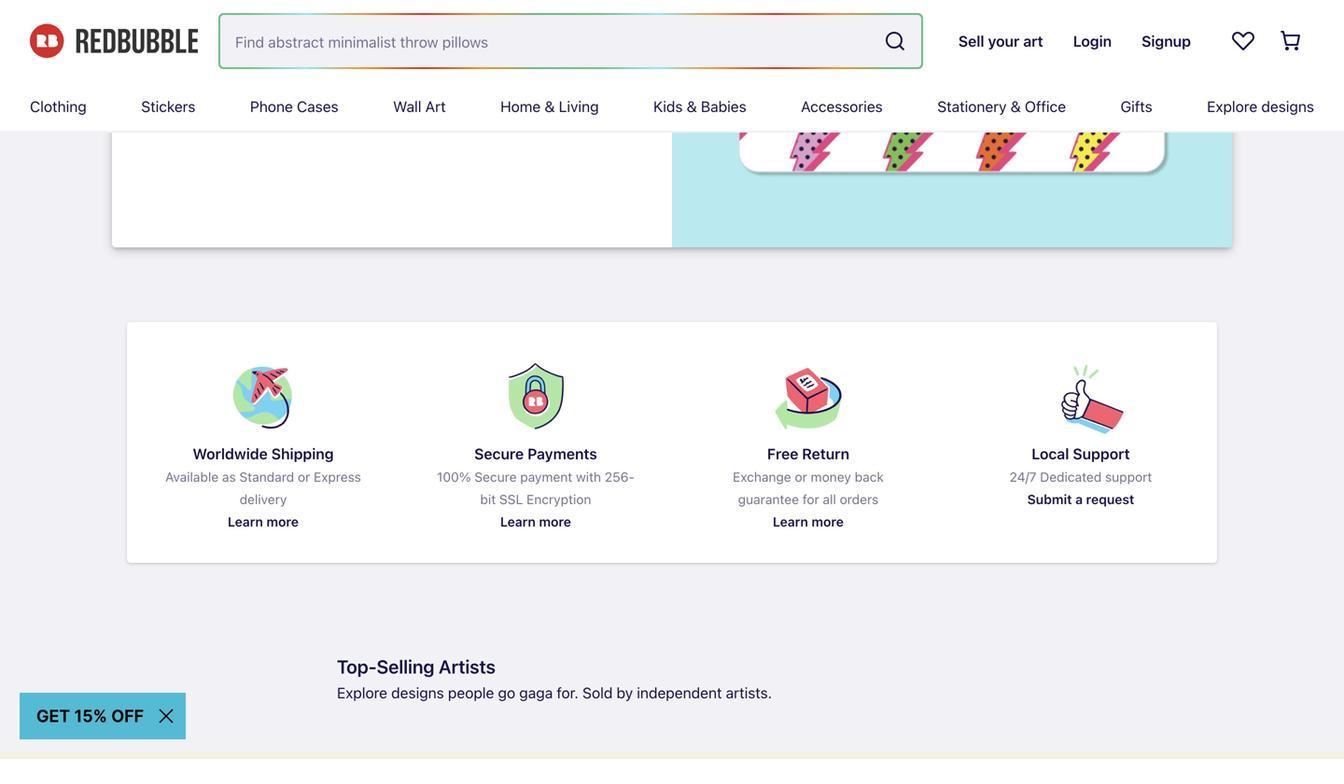 Task type: describe. For each thing, give the bounding box(es) containing it.
them
[[167, 0, 202, 18]]

for.
[[557, 684, 579, 702]]

explore designs link
[[1208, 82, 1315, 131]]

all
[[823, 492, 837, 507]]

available in any amount
[[142, 32, 300, 50]]

& for home
[[545, 98, 555, 115]]

thing
[[270, 0, 304, 18]]

learn more link for payments
[[501, 511, 572, 533]]

local
[[1032, 445, 1070, 463]]

menu bar containing clothing
[[30, 82, 1315, 131]]

accessories link
[[802, 82, 883, 131]]

explore inside explore designs "link"
[[1208, 98, 1258, 115]]

available inside 'worldwide shipping available as standard or express delivery learn more'
[[165, 469, 219, 485]]

learn for secure
[[501, 514, 536, 529]]

Search term search field
[[220, 15, 877, 67]]

people
[[448, 684, 494, 702]]

kids & babies link
[[654, 82, 747, 131]]

free return exchange or money back guarantee for all orders learn more
[[733, 445, 884, 529]]

explore designs
[[1208, 98, 1315, 115]]

standard
[[240, 469, 294, 485]]

orders
[[840, 492, 879, 507]]

secure payments image
[[491, 352, 581, 440]]

home & living
[[501, 98, 599, 115]]

free return image
[[764, 352, 854, 440]]

as
[[222, 469, 236, 485]]

clothing
[[30, 98, 87, 115]]

artists.
[[726, 684, 772, 702]]

with
[[576, 469, 602, 485]]

from
[[308, 0, 340, 18]]

ssl
[[500, 492, 523, 507]]

redbubble logo image
[[30, 24, 198, 58]]

sold
[[583, 684, 613, 702]]

stickers
[[141, 98, 196, 115]]

digitally
[[142, 64, 196, 81]]

clothing link
[[30, 82, 87, 131]]

kids
[[654, 98, 683, 115]]

let them find their thing from millions of products
[[142, 0, 477, 18]]

submit
[[1028, 492, 1073, 507]]

or inside the free return exchange or money back guarantee for all orders learn more
[[795, 469, 808, 485]]

worldwide shipping available as standard or express delivery learn more
[[165, 445, 361, 529]]

256-
[[605, 469, 635, 485]]

gifts
[[1121, 98, 1153, 115]]

24/7
[[1010, 469, 1037, 485]]

inline form dialog
[[0, 750, 1345, 759]]

stationery & office
[[938, 98, 1067, 115]]

more for secure payments
[[539, 514, 572, 529]]

support
[[1073, 445, 1131, 463]]

payments
[[528, 445, 598, 463]]

request
[[1087, 492, 1135, 507]]

local support image
[[1037, 352, 1126, 440]]

home
[[501, 98, 541, 115]]

in
[[206, 32, 217, 50]]

delivered
[[200, 64, 262, 81]]

instantly
[[266, 64, 323, 81]]

learn more link for shipping
[[228, 511, 299, 533]]

gaga
[[520, 684, 553, 702]]

top-selling artists explore designs people go gaga for. sold by independent artists.
[[337, 655, 772, 702]]

worldwide
[[193, 445, 268, 463]]

their
[[235, 0, 266, 18]]

any
[[221, 32, 245, 50]]

or inside 'worldwide shipping available as standard or express delivery learn more'
[[298, 469, 310, 485]]

home & living link
[[501, 82, 599, 131]]

delivery
[[240, 492, 287, 507]]

stationery & office link
[[938, 82, 1067, 131]]

bit
[[481, 492, 496, 507]]

support
[[1106, 469, 1153, 485]]

let
[[142, 0, 163, 18]]

1 secure from the top
[[475, 445, 524, 463]]

phone cases
[[250, 98, 339, 115]]

kids & babies
[[654, 98, 747, 115]]



Task type: vqa. For each thing, say whether or not it's contained in the screenshot.
Painting
no



Task type: locate. For each thing, give the bounding box(es) containing it.
3 learn from the left
[[773, 514, 809, 529]]

1 vertical spatial secure
[[475, 469, 517, 485]]

0 horizontal spatial explore
[[337, 684, 388, 702]]

0 vertical spatial available
[[142, 32, 202, 50]]

2 horizontal spatial &
[[1011, 98, 1022, 115]]

learn down delivery
[[228, 514, 263, 529]]

products
[[416, 0, 477, 18]]

1 horizontal spatial explore
[[1208, 98, 1258, 115]]

a
[[1076, 492, 1083, 507]]

available left as
[[165, 469, 219, 485]]

local support 24/7 dedicated support submit a request
[[1010, 445, 1153, 507]]

encryption
[[527, 492, 592, 507]]

2 & from the left
[[687, 98, 697, 115]]

selling
[[377, 655, 435, 677]]

2 learn from the left
[[501, 514, 536, 529]]

free
[[768, 445, 799, 463]]

artists
[[439, 655, 496, 677]]

payment
[[520, 469, 573, 485]]

explore inside top-selling artists explore designs people go gaga for. sold by independent artists.
[[337, 684, 388, 702]]

0 vertical spatial designs
[[1262, 98, 1315, 115]]

stationery
[[938, 98, 1007, 115]]

learn inside the free return exchange or money back guarantee for all orders learn more
[[773, 514, 809, 529]]

2 learn more link from the left
[[501, 511, 572, 533]]

more inside secure payments 100% secure payment with 256- bit ssl encryption learn more
[[539, 514, 572, 529]]

None field
[[220, 15, 922, 67]]

independent
[[637, 684, 722, 702]]

designs
[[1262, 98, 1315, 115], [392, 684, 444, 702]]

0 horizontal spatial learn more link
[[228, 511, 299, 533]]

secure payments 100% secure payment with 256- bit ssl encryption learn more
[[437, 445, 635, 529]]

exchange
[[733, 469, 792, 485]]

gifts link
[[1121, 82, 1153, 131]]

0 horizontal spatial more
[[267, 514, 299, 529]]

available up digitally
[[142, 32, 202, 50]]

find
[[206, 0, 231, 18]]

digitally delivered instantly
[[142, 64, 323, 81]]

1 horizontal spatial &
[[687, 98, 697, 115]]

worldwide shipping image
[[219, 352, 308, 441]]

& for stationery
[[1011, 98, 1022, 115]]

1 horizontal spatial learn
[[501, 514, 536, 529]]

2 secure from the top
[[475, 469, 517, 485]]

2 horizontal spatial more
[[812, 514, 844, 529]]

0 vertical spatial secure
[[475, 445, 524, 463]]

wall art
[[393, 98, 446, 115]]

1 more from the left
[[267, 514, 299, 529]]

back
[[855, 469, 884, 485]]

of
[[398, 0, 412, 18]]

dedicated
[[1041, 469, 1102, 485]]

or
[[298, 469, 310, 485], [795, 469, 808, 485]]

2 more from the left
[[539, 514, 572, 529]]

phone
[[250, 98, 293, 115]]

express
[[314, 469, 361, 485]]

learn inside 'worldwide shipping available as standard or express delivery learn more'
[[228, 514, 263, 529]]

1 learn more link from the left
[[228, 511, 299, 533]]

learn down for
[[773, 514, 809, 529]]

more down all
[[812, 514, 844, 529]]

3 more from the left
[[812, 514, 844, 529]]

& left office
[[1011, 98, 1022, 115]]

learn more link down "encryption"
[[501, 511, 572, 533]]

explore
[[1208, 98, 1258, 115], [337, 684, 388, 702]]

3 learn more link from the left
[[773, 511, 844, 533]]

0 vertical spatial explore
[[1208, 98, 1258, 115]]

more inside the free return exchange or money back guarantee for all orders learn more
[[812, 514, 844, 529]]

millions
[[344, 0, 395, 18]]

or down shipping
[[298, 469, 310, 485]]

0 horizontal spatial &
[[545, 98, 555, 115]]

top-
[[337, 655, 377, 677]]

shipping
[[272, 445, 334, 463]]

learn inside secure payments 100% secure payment with 256- bit ssl encryption learn more
[[501, 514, 536, 529]]

0 horizontal spatial or
[[298, 469, 310, 485]]

stickers link
[[141, 82, 196, 131]]

more down "encryption"
[[539, 514, 572, 529]]

learn
[[228, 514, 263, 529], [501, 514, 536, 529], [773, 514, 809, 529]]

1 or from the left
[[298, 469, 310, 485]]

2 horizontal spatial learn more link
[[773, 511, 844, 533]]

2 horizontal spatial learn
[[773, 514, 809, 529]]

1 horizontal spatial or
[[795, 469, 808, 485]]

1 horizontal spatial designs
[[1262, 98, 1315, 115]]

office
[[1025, 98, 1067, 115]]

more for free return
[[812, 514, 844, 529]]

money
[[811, 469, 852, 485]]

art
[[426, 98, 446, 115]]

1 learn from the left
[[228, 514, 263, 529]]

return
[[803, 445, 850, 463]]

or up for
[[795, 469, 808, 485]]

0 horizontal spatial learn
[[228, 514, 263, 529]]

& left the living
[[545, 98, 555, 115]]

available
[[142, 32, 202, 50], [165, 469, 219, 485]]

1 vertical spatial designs
[[392, 684, 444, 702]]

learn more link
[[228, 511, 299, 533], [501, 511, 572, 533], [773, 511, 844, 533]]

learn for free
[[773, 514, 809, 529]]

&
[[545, 98, 555, 115], [687, 98, 697, 115], [1011, 98, 1022, 115]]

for
[[803, 492, 820, 507]]

100%
[[437, 469, 471, 485]]

by
[[617, 684, 633, 702]]

submit a request link
[[1028, 488, 1135, 511]]

learn more link down for
[[773, 511, 844, 533]]

phone cases link
[[250, 82, 339, 131]]

accessories
[[802, 98, 883, 115]]

secure
[[475, 445, 524, 463], [475, 469, 517, 485]]

amount
[[249, 32, 300, 50]]

2 or from the left
[[795, 469, 808, 485]]

& inside 'link'
[[545, 98, 555, 115]]

wall art link
[[393, 82, 446, 131]]

designs inside "link"
[[1262, 98, 1315, 115]]

designs inside top-selling artists explore designs people go gaga for. sold by independent artists.
[[392, 684, 444, 702]]

1 vertical spatial explore
[[337, 684, 388, 702]]

learn more link down delivery
[[228, 511, 299, 533]]

1 horizontal spatial learn more link
[[501, 511, 572, 533]]

1 horizontal spatial more
[[539, 514, 572, 529]]

more inside 'worldwide shipping available as standard or express delivery learn more'
[[267, 514, 299, 529]]

1 vertical spatial available
[[165, 469, 219, 485]]

0 horizontal spatial designs
[[392, 684, 444, 702]]

1 & from the left
[[545, 98, 555, 115]]

cases
[[297, 98, 339, 115]]

& right "kids"
[[687, 98, 697, 115]]

3 & from the left
[[1011, 98, 1022, 115]]

go
[[498, 684, 516, 702]]

& for kids
[[687, 98, 697, 115]]

menu bar
[[30, 82, 1315, 131]]

babies
[[701, 98, 747, 115]]

more down delivery
[[267, 514, 299, 529]]

living
[[559, 98, 599, 115]]

guarantee
[[739, 492, 799, 507]]

learn more link for return
[[773, 511, 844, 533]]

more
[[267, 514, 299, 529], [539, 514, 572, 529], [812, 514, 844, 529]]

learn down the ssl
[[501, 514, 536, 529]]

wall
[[393, 98, 422, 115]]



